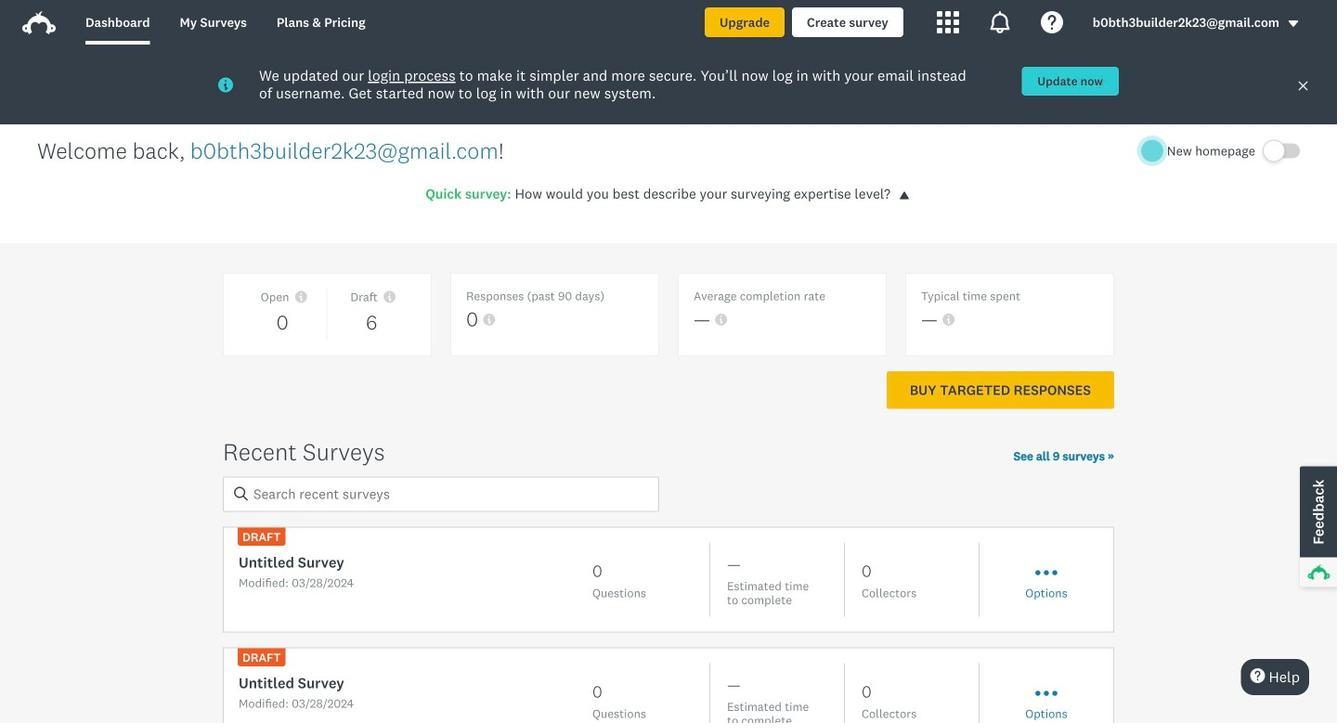Task type: locate. For each thing, give the bounding box(es) containing it.
products icon image
[[937, 11, 959, 33], [989, 11, 1011, 33]]

0 horizontal spatial products icon image
[[937, 11, 959, 33]]

1 horizontal spatial products icon image
[[989, 11, 1011, 33]]

2 products icon image from the left
[[989, 11, 1011, 33]]

x image
[[1297, 80, 1309, 92]]

None field
[[223, 477, 659, 512]]



Task type: vqa. For each thing, say whether or not it's contained in the screenshot.
Warning image
no



Task type: describe. For each thing, give the bounding box(es) containing it.
dropdown arrow image
[[1287, 17, 1300, 30]]

help icon image
[[1041, 11, 1063, 33]]

1 products icon image from the left
[[937, 11, 959, 33]]

Search recent surveys text field
[[223, 477, 659, 512]]

surveymonkey logo image
[[22, 11, 56, 34]]



